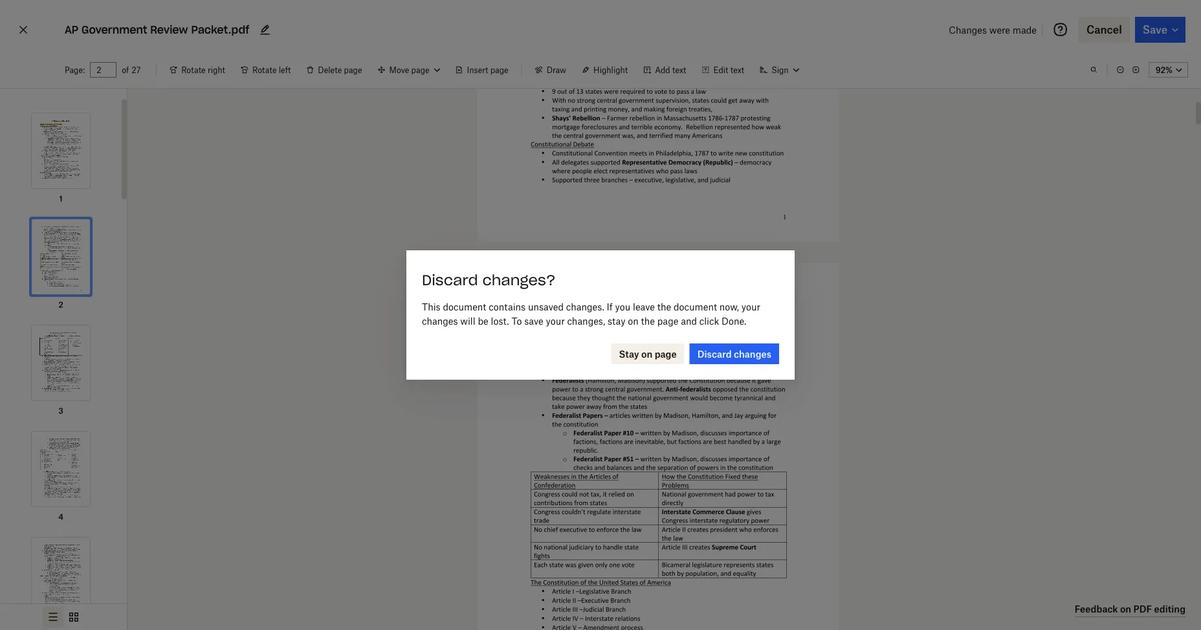 Task type: vqa. For each thing, say whether or not it's contained in the screenshot.
the bottom Discard
yes



Task type: locate. For each thing, give the bounding box(es) containing it.
0 horizontal spatial discard
[[422, 271, 478, 289]]

leave
[[633, 301, 655, 312]]

0 horizontal spatial changes
[[422, 316, 458, 327]]

0 horizontal spatial on
[[628, 316, 639, 327]]

were
[[990, 24, 1011, 35]]

Button to change sidebar list view to grid view radio
[[63, 607, 84, 628]]

will
[[460, 316, 476, 327]]

0 vertical spatial changes
[[422, 316, 458, 327]]

1 rotate from the left
[[181, 65, 206, 75]]

on
[[628, 316, 639, 327], [642, 349, 653, 360]]

insert page button
[[448, 60, 516, 80]]

Button to change sidebar grid view to list view radio
[[43, 607, 63, 628]]

rotate left left
[[252, 65, 277, 75]]

rotate
[[181, 65, 206, 75], [252, 65, 277, 75]]

text inside button
[[731, 65, 745, 75]]

discard up "this"
[[422, 271, 478, 289]]

1 vertical spatial on
[[642, 349, 653, 360]]

text
[[673, 65, 686, 75], [731, 65, 745, 75]]

1 horizontal spatial discard
[[698, 349, 732, 360]]

discard down click
[[698, 349, 732, 360]]

discard
[[422, 271, 478, 289], [698, 349, 732, 360]]

0 vertical spatial discard
[[422, 271, 478, 289]]

your right now, at right
[[742, 301, 761, 312]]

document up will
[[443, 301, 486, 312]]

page
[[344, 65, 362, 75], [491, 65, 509, 75], [658, 316, 679, 327], [655, 349, 677, 360]]

edit text button
[[694, 60, 752, 80]]

rotate for rotate left
[[252, 65, 277, 75]]

document
[[443, 301, 486, 312], [674, 301, 717, 312]]

text right "add"
[[673, 65, 686, 75]]

lost.
[[491, 316, 509, 327]]

of
[[122, 65, 129, 75]]

page 1. selectable thumbnail preview element
[[19, 99, 102, 205]]

1 vertical spatial your
[[546, 316, 565, 327]]

now,
[[720, 301, 739, 312]]

and
[[681, 316, 697, 327]]

changes were made
[[949, 24, 1037, 35]]

your
[[742, 301, 761, 312], [546, 316, 565, 327]]

government
[[82, 23, 147, 36]]

changes down "this"
[[422, 316, 458, 327]]

add
[[655, 65, 670, 75]]

on right stay
[[628, 316, 639, 327]]

discard inside button
[[698, 349, 732, 360]]

0 horizontal spatial your
[[546, 316, 565, 327]]

0 vertical spatial your
[[742, 301, 761, 312]]

0 horizontal spatial document
[[443, 301, 486, 312]]

text for edit text
[[731, 65, 745, 75]]

0 vertical spatial on
[[628, 316, 639, 327]]

edit text
[[714, 65, 745, 75]]

1 vertical spatial discard
[[698, 349, 732, 360]]

on inside this document contains unsaved changes. if you leave the document now, your changes will be lost. to save your changes, stay on the page and click done.
[[628, 316, 639, 327]]

2 text from the left
[[731, 65, 745, 75]]

unsaved
[[528, 301, 564, 312]]

2 rotate from the left
[[252, 65, 277, 75]]

if
[[607, 301, 613, 312]]

the
[[658, 301, 671, 312], [641, 316, 655, 327]]

None number field
[[97, 65, 110, 75]]

0 horizontal spatial text
[[673, 65, 686, 75]]

0 horizontal spatial the
[[641, 316, 655, 327]]

changes
[[422, 316, 458, 327], [734, 349, 772, 360]]

rotate left
[[252, 65, 291, 75]]

rotate left right in the left top of the page
[[181, 65, 206, 75]]

delete page
[[318, 65, 362, 75]]

highlight button
[[574, 60, 636, 80]]

stay
[[619, 349, 639, 360]]

page left and
[[658, 316, 679, 327]]

option group
[[0, 604, 127, 631]]

be
[[478, 316, 489, 327]]

insert page
[[467, 65, 509, 75]]

page:
[[65, 65, 85, 75]]

5
[[58, 619, 63, 628]]

page right the stay
[[655, 349, 677, 360]]

1 horizontal spatial changes
[[734, 349, 772, 360]]

1 vertical spatial the
[[641, 316, 655, 327]]

1 horizontal spatial the
[[658, 301, 671, 312]]

this
[[422, 301, 441, 312]]

your down unsaved
[[546, 316, 565, 327]]

1 horizontal spatial text
[[731, 65, 745, 75]]

1 horizontal spatial on
[[642, 349, 653, 360]]

rotate right button
[[162, 60, 233, 80]]

page right delete
[[344, 65, 362, 75]]

page 2. selected thumbnail preview element
[[19, 205, 102, 311]]

the right leave
[[658, 301, 671, 312]]

discard changes
[[698, 349, 772, 360]]

text right edit
[[731, 65, 745, 75]]

1 vertical spatial changes
[[734, 349, 772, 360]]

the down leave
[[641, 316, 655, 327]]

1 horizontal spatial rotate
[[252, 65, 277, 75]]

1 horizontal spatial document
[[674, 301, 717, 312]]

changes
[[949, 24, 987, 35]]

2
[[58, 300, 63, 310]]

document up and
[[674, 301, 717, 312]]

changes down done.
[[734, 349, 772, 360]]

text inside button
[[673, 65, 686, 75]]

0 horizontal spatial rotate
[[181, 65, 206, 75]]

on right the stay
[[642, 349, 653, 360]]

you
[[615, 301, 631, 312]]

stay on page
[[619, 349, 677, 360]]

contains
[[489, 301, 526, 312]]

1 text from the left
[[673, 65, 686, 75]]

add text button
[[636, 60, 694, 80]]



Task type: describe. For each thing, give the bounding box(es) containing it.
discard for discard changes?
[[422, 271, 478, 289]]

changes.
[[566, 301, 604, 312]]

edit
[[714, 65, 729, 75]]

save
[[525, 316, 544, 327]]

27
[[132, 65, 141, 75]]

page 4. selectable thumbnail preview element
[[19, 418, 102, 524]]

changes,
[[567, 316, 605, 327]]

delete
[[318, 65, 342, 75]]

0 vertical spatial the
[[658, 301, 671, 312]]

discard changes?
[[422, 271, 556, 289]]

to
[[512, 316, 522, 327]]

1 horizontal spatial your
[[742, 301, 761, 312]]

1 document from the left
[[443, 301, 486, 312]]

ap government review packet.pdf
[[65, 23, 249, 36]]

made
[[1013, 24, 1037, 35]]

left
[[279, 65, 291, 75]]

text for add text
[[673, 65, 686, 75]]

draw button
[[527, 60, 574, 80]]

packet.pdf
[[191, 23, 249, 36]]

changes?
[[483, 271, 556, 289]]

discard for discard changes
[[698, 349, 732, 360]]

stay
[[608, 316, 626, 327]]

page inside this document contains unsaved changes. if you leave the document now, your changes will be lost. to save your changes, stay on the page and click done.
[[658, 316, 679, 327]]

rotate for rotate right
[[181, 65, 206, 75]]

draw
[[547, 65, 567, 75]]

2 document from the left
[[674, 301, 717, 312]]

click
[[700, 316, 719, 327]]

page 3. selectable thumbnail preview element
[[19, 311, 102, 418]]

delete page button
[[299, 60, 370, 80]]

on inside button
[[642, 349, 653, 360]]

page inside button
[[655, 349, 677, 360]]

done.
[[722, 316, 747, 327]]

insert
[[467, 65, 488, 75]]

rotate left button
[[233, 60, 299, 80]]

highlight
[[594, 65, 628, 75]]

of 27
[[122, 65, 141, 75]]

discard changes button
[[690, 344, 779, 364]]

cancel image
[[16, 19, 31, 40]]

discard changes? dialog
[[407, 251, 795, 380]]

this document contains unsaved changes. if you leave the document now, your changes will be lost. to save your changes, stay on the page and click done.
[[422, 301, 761, 327]]

add text
[[655, 65, 686, 75]]

ap
[[65, 23, 78, 36]]

right
[[208, 65, 225, 75]]

page right insert
[[491, 65, 509, 75]]

review
[[150, 23, 188, 36]]

changes inside button
[[734, 349, 772, 360]]

1
[[59, 194, 63, 204]]

rotate right
[[181, 65, 225, 75]]

changes inside this document contains unsaved changes. if you leave the document now, your changes will be lost. to save your changes, stay on the page and click done.
[[422, 316, 458, 327]]

stay on page button
[[611, 344, 685, 364]]

3
[[58, 406, 63, 416]]

page 5. selectable thumbnail preview element
[[19, 524, 102, 630]]

4
[[58, 512, 63, 522]]



